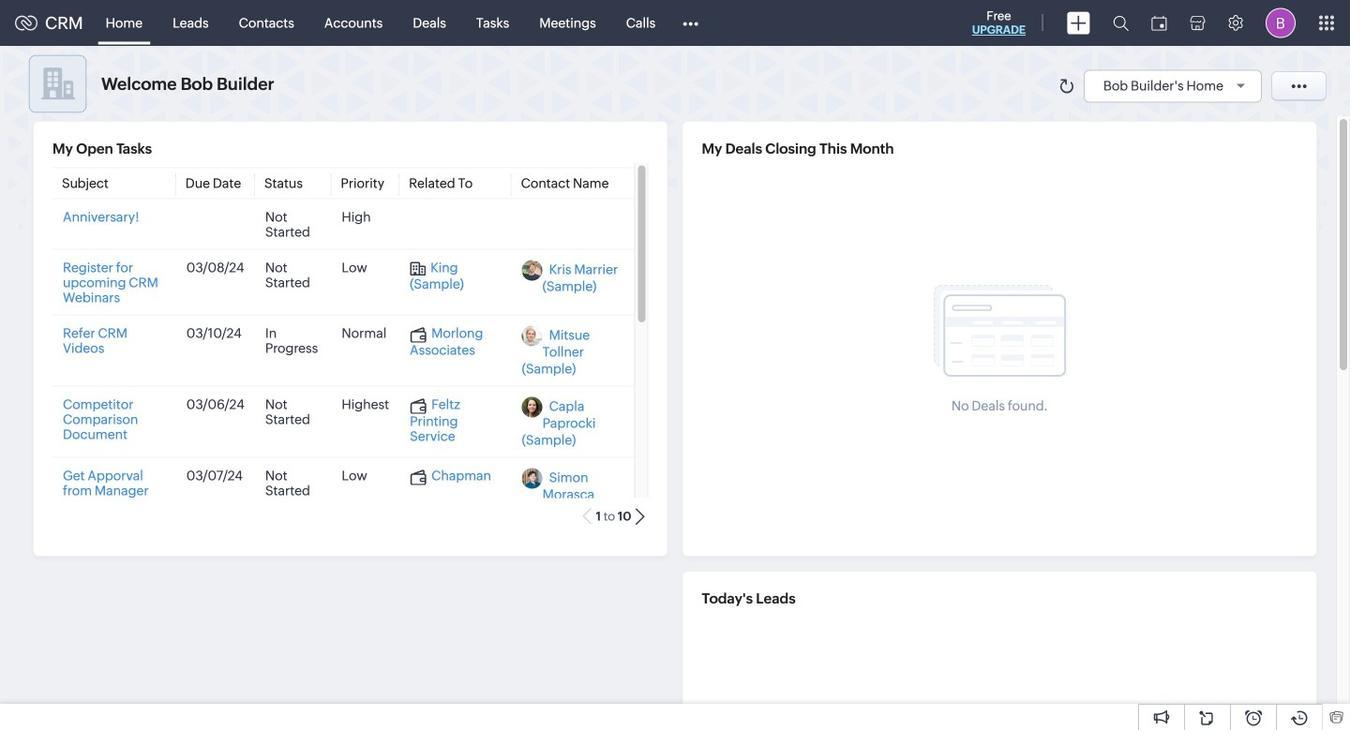 Task type: locate. For each thing, give the bounding box(es) containing it.
profile element
[[1255, 0, 1308, 46]]

create menu element
[[1056, 0, 1102, 46]]

profile image
[[1267, 8, 1297, 38]]

create menu image
[[1068, 12, 1091, 34]]

search element
[[1102, 0, 1141, 46]]

logo image
[[15, 15, 38, 30]]



Task type: describe. For each thing, give the bounding box(es) containing it.
search image
[[1114, 15, 1130, 31]]

calendar image
[[1152, 15, 1168, 30]]

Other Modules field
[[671, 8, 711, 38]]



Task type: vqa. For each thing, say whether or not it's contained in the screenshot.
Profile ELEMENT
yes



